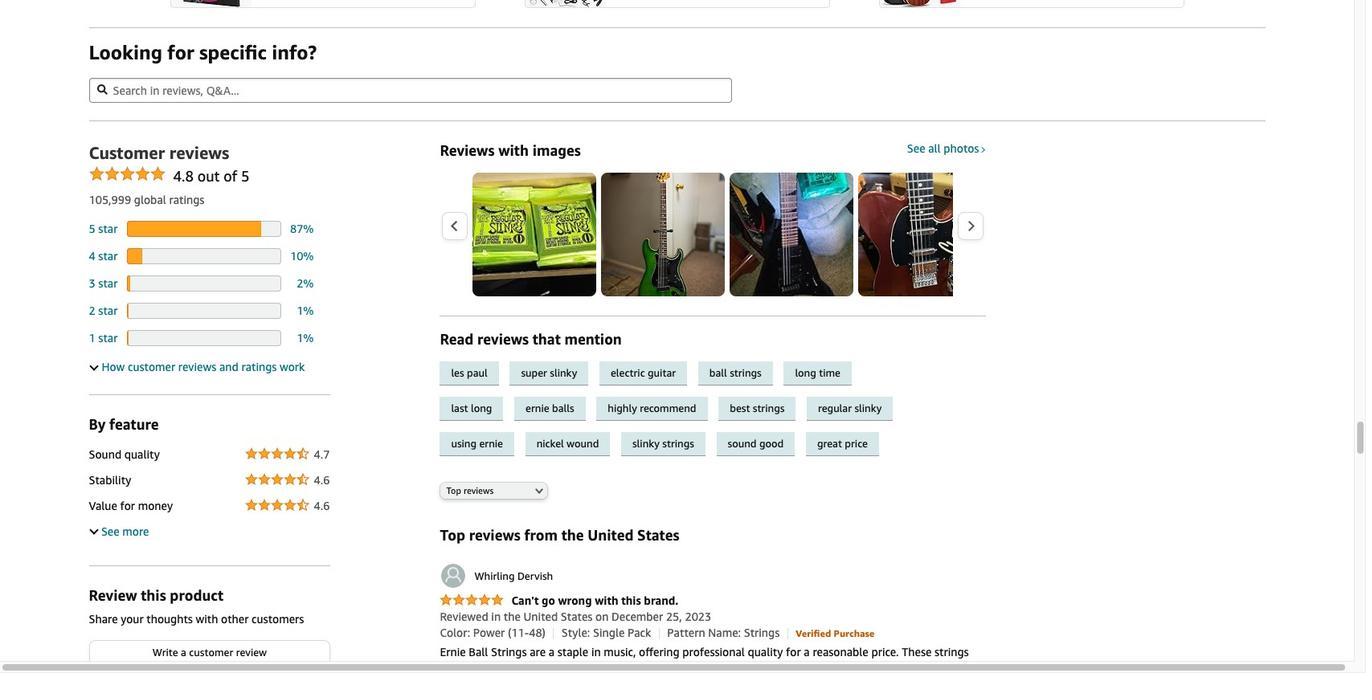 Task type: locate. For each thing, give the bounding box(es) containing it.
style: single pack
[[562, 626, 652, 640]]

see all photos
[[907, 141, 980, 155]]

2 star from the top
[[98, 249, 118, 263]]

slinky for super slinky
[[550, 366, 577, 379]]

2 horizontal spatial slinky
[[855, 402, 882, 415]]

the up (11-
[[504, 610, 521, 624]]

2 progress bar from the top
[[127, 248, 281, 264]]

star right 1
[[98, 331, 118, 345]]

united up '48)'
[[524, 610, 558, 624]]

progress bar
[[127, 221, 281, 237], [127, 248, 281, 264], [127, 275, 281, 292], [127, 303, 281, 319], [127, 330, 281, 346]]

0 horizontal spatial united
[[524, 610, 558, 624]]

1 vertical spatial and
[[695, 662, 714, 674]]

star right the 4 at the left of page
[[98, 249, 118, 263]]

0 vertical spatial 4.6
[[314, 473, 330, 487]]

the
[[562, 527, 584, 544], [504, 610, 521, 624]]

1 vertical spatial in
[[592, 646, 601, 659]]

quality down the feature
[[124, 448, 160, 461]]

1 horizontal spatial ratings
[[242, 360, 277, 374]]

0 horizontal spatial ratings
[[169, 193, 204, 206]]

2 1% link from the top
[[297, 331, 314, 345]]

1 horizontal spatial see
[[907, 141, 926, 155]]

2 vertical spatial slinky
[[633, 437, 660, 450]]

5 star link
[[89, 222, 118, 235]]

long inside "link"
[[795, 366, 817, 379]]

read
[[440, 330, 474, 348]]

reviews for top reviews from the united states
[[469, 527, 521, 544]]

1 horizontal spatial strings
[[744, 626, 780, 640]]

0 vertical spatial top
[[447, 486, 461, 496]]

for
[[168, 41, 194, 63], [120, 499, 135, 513], [786, 646, 801, 659], [489, 662, 504, 674]]

top for top reviews
[[447, 486, 461, 496]]

2 | image from the left
[[788, 628, 788, 640]]

star right 2
[[98, 304, 118, 317]]

0 vertical spatial 1%
[[297, 304, 314, 317]]

0 vertical spatial long
[[795, 366, 817, 379]]

color: power (11-48)
[[440, 626, 546, 640]]

0 horizontal spatial in
[[491, 610, 501, 624]]

slinky down highly recommend
[[633, 437, 660, 450]]

| image
[[659, 628, 660, 640]]

1 vertical spatial ernie
[[479, 437, 503, 450]]

1 vertical spatial 1% link
[[297, 331, 314, 345]]

write a customer review link
[[90, 641, 329, 665]]

1 horizontal spatial a
[[549, 646, 555, 659]]

sound
[[728, 437, 757, 450]]

1 progress bar from the top
[[127, 221, 281, 237]]

2 4.6 from the top
[[314, 499, 330, 513]]

0 horizontal spatial see
[[101, 525, 120, 538]]

december
[[612, 610, 663, 624]]

0 vertical spatial the
[[562, 527, 584, 544]]

a right "write"
[[181, 646, 186, 659]]

0 horizontal spatial 5
[[89, 222, 95, 235]]

value for money
[[89, 499, 173, 513]]

1% down 2% link
[[297, 304, 314, 317]]

with down staple
[[573, 662, 595, 674]]

in up the color: power (11-48)
[[491, 610, 501, 624]]

1 horizontal spatial united
[[588, 527, 634, 544]]

3 star
[[89, 276, 118, 290]]

strings right best
[[753, 402, 785, 415]]

0 vertical spatial see
[[907, 141, 926, 155]]

0 horizontal spatial on
[[596, 610, 609, 624]]

0 horizontal spatial great
[[459, 662, 486, 674]]

for right value at the bottom
[[120, 499, 135, 513]]

strings down recommend at the bottom
[[663, 437, 695, 450]]

5 up the 4 at the left of page
[[89, 222, 95, 235]]

how customer reviews and ratings work button
[[89, 359, 305, 375]]

Search in reviews, Q&A... search field
[[89, 78, 732, 103]]

strings right ball
[[730, 366, 762, 379]]

1 horizontal spatial customer
[[189, 646, 233, 659]]

top down top reviews
[[440, 527, 465, 544]]

2% link
[[297, 276, 314, 290]]

ball strings
[[710, 366, 762, 379]]

1 vertical spatial ratings
[[242, 360, 277, 374]]

reviewed in the united states on december 25, 2023
[[440, 610, 712, 624]]

0 horizontal spatial this
[[141, 587, 166, 604]]

are down '48)'
[[530, 646, 546, 659]]

0 horizontal spatial and
[[219, 360, 239, 374]]

5
[[241, 167, 250, 185], [89, 222, 95, 235]]

and
[[219, 360, 239, 374], [695, 662, 714, 674]]

long time
[[795, 366, 841, 379]]

0 vertical spatial great
[[818, 437, 842, 450]]

1 star
[[89, 331, 118, 345]]

great inside ernie ball strings are a staple in music, offering professional quality for a reasonable price. these strings are great for drop tuning, with incredible stability and sound(even on my budget guitars). will be buyin
[[459, 662, 486, 674]]

strings for slinky strings
[[663, 437, 695, 450]]

see all photos link
[[907, 141, 987, 155]]

are
[[530, 646, 546, 659], [440, 662, 456, 674]]

strings right these on the right
[[935, 646, 969, 659]]

ernie right using
[[479, 437, 503, 450]]

1 vertical spatial are
[[440, 662, 456, 674]]

1% link for 1 star
[[297, 331, 314, 345]]

star
[[98, 222, 118, 235], [98, 249, 118, 263], [98, 276, 118, 290], [98, 304, 118, 317], [98, 331, 118, 345]]

4.6 for stability
[[314, 473, 330, 487]]

1 vertical spatial top
[[440, 527, 465, 544]]

1%
[[297, 304, 314, 317], [297, 331, 314, 345]]

| image right '48)'
[[553, 628, 554, 640]]

great left price
[[818, 437, 842, 450]]

can't go wrong with this brand. link
[[440, 594, 679, 609]]

united up can't go wrong with this brand.
[[588, 527, 634, 544]]

slinky strings link
[[621, 432, 717, 456]]

see right extender expand icon
[[101, 525, 120, 538]]

a up the "my"
[[804, 646, 810, 659]]

1 vertical spatial the
[[504, 610, 521, 624]]

0 vertical spatial strings
[[744, 626, 780, 640]]

see more
[[101, 525, 149, 538]]

see for see all photos
[[907, 141, 926, 155]]

long right last
[[471, 402, 492, 415]]

states up the brand. in the bottom left of the page
[[638, 527, 680, 544]]

using ernie
[[451, 437, 503, 450]]

1 vertical spatial slinky
[[855, 402, 882, 415]]

product
[[170, 587, 224, 604]]

this
[[141, 587, 166, 604], [622, 594, 641, 608]]

10%
[[290, 249, 314, 263]]

strings for name:
[[744, 626, 780, 640]]

0 vertical spatial quality
[[124, 448, 160, 461]]

5 star from the top
[[98, 331, 118, 345]]

strings right name:
[[744, 626, 780, 640]]

professional
[[683, 646, 745, 659]]

0 horizontal spatial a
[[181, 646, 186, 659]]

1 horizontal spatial quality
[[748, 646, 783, 659]]

list
[[121, 0, 1367, 8], [473, 173, 1367, 296]]

1 horizontal spatial great
[[818, 437, 842, 450]]

power
[[473, 626, 505, 640]]

reviewed
[[440, 610, 489, 624]]

customer left review
[[189, 646, 233, 659]]

ernie
[[440, 646, 466, 659]]

for up the "my"
[[786, 646, 801, 659]]

0 horizontal spatial long
[[471, 402, 492, 415]]

3 progress bar from the top
[[127, 275, 281, 292]]

ratings down 4.8
[[169, 193, 204, 206]]

progress bar for 1 star
[[127, 330, 281, 346]]

1% for 1 star
[[297, 331, 314, 345]]

4 star from the top
[[98, 304, 118, 317]]

1 a from the left
[[549, 646, 555, 659]]

0 vertical spatial ernie
[[526, 402, 550, 415]]

1% up work
[[297, 331, 314, 345]]

a up tuning,
[[549, 646, 555, 659]]

1 horizontal spatial and
[[695, 662, 714, 674]]

specific
[[199, 41, 267, 63]]

ernie left balls
[[526, 402, 550, 415]]

1 horizontal spatial ernie
[[526, 402, 550, 415]]

0 vertical spatial 5
[[241, 167, 250, 185]]

0 vertical spatial 1% link
[[297, 304, 314, 317]]

stability
[[89, 473, 131, 487]]

strings up drop
[[491, 646, 527, 659]]

see left all
[[907, 141, 926, 155]]

expand image
[[89, 362, 98, 371]]

| image
[[553, 628, 554, 640], [788, 628, 788, 640]]

2 star link
[[89, 304, 118, 317]]

strings for best strings
[[753, 402, 785, 415]]

slinky right super
[[550, 366, 577, 379]]

how customer reviews and ratings work
[[102, 360, 305, 374]]

in down style: single pack
[[592, 646, 601, 659]]

slinky right "regular"
[[855, 402, 882, 415]]

1 horizontal spatial on
[[779, 662, 792, 674]]

dropdown image
[[536, 488, 544, 495]]

0 vertical spatial are
[[530, 646, 546, 659]]

staple
[[558, 646, 589, 659]]

nickel wound link
[[526, 432, 621, 456]]

long left time at the bottom
[[795, 366, 817, 379]]

1% for 2 star
[[297, 304, 314, 317]]

1 4.6 from the top
[[314, 473, 330, 487]]

3 star from the top
[[98, 276, 118, 290]]

customer
[[128, 360, 175, 374], [189, 646, 233, 659]]

review this product share your thoughts with other customers
[[89, 587, 304, 626]]

looking for specific info?
[[89, 41, 317, 63]]

this up the thoughts
[[141, 587, 166, 604]]

search image
[[97, 85, 107, 95]]

2 horizontal spatial a
[[804, 646, 810, 659]]

4 star link
[[89, 249, 118, 263]]

strings inside ernie ball strings are a staple in music, offering professional quality for a reasonable price. these strings are great for drop tuning, with incredible stability and sound(even on my budget guitars). will be buyin
[[491, 646, 527, 659]]

using ernie link
[[440, 432, 526, 456]]

0 horizontal spatial slinky
[[550, 366, 577, 379]]

1 vertical spatial states
[[561, 610, 593, 624]]

quality up sound(even
[[748, 646, 783, 659]]

with down "product"
[[196, 612, 218, 626]]

1 star link
[[89, 331, 118, 345]]

1 vertical spatial list
[[473, 173, 1367, 296]]

and left work
[[219, 360, 239, 374]]

global
[[134, 193, 166, 206]]

star right 3
[[98, 276, 118, 290]]

on up style: single pack
[[596, 610, 609, 624]]

0 horizontal spatial ernie
[[479, 437, 503, 450]]

0 horizontal spatial | image
[[553, 628, 554, 640]]

how
[[102, 360, 125, 374]]

1 vertical spatial long
[[471, 402, 492, 415]]

ball
[[469, 646, 488, 659]]

1 vertical spatial quality
[[748, 646, 783, 659]]

this inside review this product share your thoughts with other customers
[[141, 587, 166, 604]]

1 vertical spatial on
[[779, 662, 792, 674]]

0 vertical spatial and
[[219, 360, 239, 374]]

states up style:
[[561, 610, 593, 624]]

great price link
[[806, 432, 887, 456]]

1 1% link from the top
[[297, 304, 314, 317]]

1 horizontal spatial in
[[592, 646, 601, 659]]

paul
[[467, 366, 488, 379]]

25,
[[666, 610, 682, 624]]

on
[[596, 610, 609, 624], [779, 662, 792, 674]]

1% link down 2% link
[[297, 304, 314, 317]]

5 progress bar from the top
[[127, 330, 281, 346]]

2 1% from the top
[[297, 331, 314, 345]]

images
[[533, 141, 581, 159]]

united
[[588, 527, 634, 544], [524, 610, 558, 624]]

1 vertical spatial 1%
[[297, 331, 314, 345]]

1 horizontal spatial the
[[562, 527, 584, 544]]

1 vertical spatial great
[[459, 662, 486, 674]]

star up 4 star
[[98, 222, 118, 235]]

5 right of
[[241, 167, 250, 185]]

with left images
[[499, 141, 529, 159]]

go
[[542, 594, 555, 608]]

progress bar for 2 star
[[127, 303, 281, 319]]

will
[[897, 662, 917, 674]]

single
[[593, 626, 625, 640]]

top down using
[[447, 486, 461, 496]]

ratings left work
[[242, 360, 277, 374]]

quality
[[124, 448, 160, 461], [748, 646, 783, 659]]

of
[[224, 167, 237, 185]]

electric guitar
[[611, 366, 676, 379]]

progress bar for 5 star
[[127, 221, 281, 237]]

highly recommend
[[608, 402, 697, 415]]

1 1% from the top
[[297, 304, 314, 317]]

slinky for regular slinky
[[855, 402, 882, 415]]

1 vertical spatial strings
[[491, 646, 527, 659]]

1 vertical spatial see
[[101, 525, 120, 538]]

this up december
[[622, 594, 641, 608]]

0 horizontal spatial strings
[[491, 646, 527, 659]]

1 vertical spatial 5
[[89, 222, 95, 235]]

long
[[795, 366, 817, 379], [471, 402, 492, 415]]

and down professional
[[695, 662, 714, 674]]

0 vertical spatial states
[[638, 527, 680, 544]]

1 horizontal spatial slinky
[[633, 437, 660, 450]]

0 vertical spatial slinky
[[550, 366, 577, 379]]

highly recommend link
[[597, 397, 719, 421]]

0 horizontal spatial are
[[440, 662, 456, 674]]

see
[[907, 141, 926, 155], [101, 525, 120, 538]]

great down ball
[[459, 662, 486, 674]]

0 vertical spatial customer
[[128, 360, 175, 374]]

long time link
[[784, 362, 860, 386]]

87%
[[290, 222, 314, 235]]

ratings
[[169, 193, 204, 206], [242, 360, 277, 374]]

0 horizontal spatial customer
[[128, 360, 175, 374]]

are down ernie
[[440, 662, 456, 674]]

1 star from the top
[[98, 222, 118, 235]]

whirling dervish link
[[440, 563, 553, 590]]

| image left verified
[[788, 628, 788, 640]]

1% link up work
[[297, 331, 314, 345]]

1 horizontal spatial | image
[[788, 628, 788, 640]]

read reviews that mention
[[440, 330, 622, 348]]

4 progress bar from the top
[[127, 303, 281, 319]]

1 vertical spatial 4.6
[[314, 499, 330, 513]]

offering
[[639, 646, 680, 659]]

the right from
[[562, 527, 584, 544]]

on left the "my"
[[779, 662, 792, 674]]

these
[[902, 646, 932, 659]]

budget
[[813, 662, 850, 674]]

balls
[[552, 402, 575, 415]]

top
[[447, 486, 461, 496], [440, 527, 465, 544]]

1 horizontal spatial long
[[795, 366, 817, 379]]

price
[[845, 437, 868, 450]]

customer right how
[[128, 360, 175, 374]]



Task type: describe. For each thing, give the bounding box(es) containing it.
incredible
[[598, 662, 648, 674]]

top reviews from the united states
[[440, 527, 680, 544]]

dervish
[[518, 570, 553, 583]]

regular
[[818, 402, 852, 415]]

using
[[451, 437, 477, 450]]

can't
[[512, 594, 539, 608]]

0 vertical spatial united
[[588, 527, 634, 544]]

pack
[[628, 626, 652, 640]]

with right wrong
[[595, 594, 619, 608]]

info?
[[272, 41, 317, 63]]

mention
[[565, 330, 622, 348]]

1 horizontal spatial 5
[[241, 167, 250, 185]]

verified
[[796, 628, 832, 640]]

for left drop
[[489, 662, 504, 674]]

5 star
[[89, 222, 118, 235]]

ball strings link
[[698, 362, 784, 386]]

electric
[[611, 366, 645, 379]]

slinky strings
[[633, 437, 695, 450]]

sound quality
[[89, 448, 160, 461]]

in inside ernie ball strings are a staple in music, offering professional quality for a reasonable price. these strings are great for drop tuning, with incredible stability and sound(even on my budget guitars). will be buyin
[[592, 646, 601, 659]]

reviews for read reviews that mention
[[478, 330, 529, 348]]

star for 5 star
[[98, 222, 118, 235]]

feature
[[109, 415, 159, 433]]

great price
[[818, 437, 868, 450]]

0 horizontal spatial the
[[504, 610, 521, 624]]

and inside how customer reviews and ratings work dropdown button
[[219, 360, 239, 374]]

2 a from the left
[[804, 646, 810, 659]]

verified purchase
[[796, 628, 875, 640]]

star for 4 star
[[98, 249, 118, 263]]

1 vertical spatial customer
[[189, 646, 233, 659]]

reviews for customer reviews
[[169, 143, 229, 163]]

ernie ball strings are a staple in music, offering professional quality for a reasonable price. these strings are great for drop tuning, with incredible stability and sound(even on my budget guitars). will be buyin
[[440, 646, 970, 674]]

time
[[819, 366, 841, 379]]

0 vertical spatial on
[[596, 610, 609, 624]]

1 horizontal spatial states
[[638, 527, 680, 544]]

4
[[89, 249, 95, 263]]

10% link
[[290, 249, 314, 263]]

color:
[[440, 626, 470, 640]]

purchase
[[834, 628, 875, 640]]

pattern
[[668, 626, 706, 640]]

whirling
[[475, 570, 515, 583]]

reviews inside dropdown button
[[178, 360, 216, 374]]

reviews for top reviews
[[464, 486, 494, 496]]

photos
[[944, 141, 980, 155]]

wound
[[567, 437, 599, 450]]

great inside "link"
[[818, 437, 842, 450]]

progress bar for 3 star
[[127, 275, 281, 292]]

be
[[920, 662, 933, 674]]

best strings
[[730, 402, 785, 415]]

87% link
[[290, 222, 314, 235]]

1 vertical spatial united
[[524, 610, 558, 624]]

money
[[138, 499, 173, 513]]

strings for ball strings
[[730, 366, 762, 379]]

see for see more
[[101, 525, 120, 538]]

2023
[[685, 610, 712, 624]]

sound
[[89, 448, 122, 461]]

review
[[236, 646, 267, 659]]

sound(even
[[717, 662, 776, 674]]

nickel
[[537, 437, 564, 450]]

thoughts
[[147, 612, 193, 626]]

with inside ernie ball strings are a staple in music, offering professional quality for a reasonable price. these strings are great for drop tuning, with incredible stability and sound(even on my budget guitars). will be buyin
[[573, 662, 595, 674]]

drop
[[507, 662, 531, 674]]

last
[[451, 402, 468, 415]]

from
[[525, 527, 558, 544]]

work
[[280, 360, 305, 374]]

brand.
[[644, 594, 679, 608]]

star for 3 star
[[98, 276, 118, 290]]

tuning,
[[534, 662, 570, 674]]

out
[[198, 167, 220, 185]]

last long link
[[440, 397, 515, 421]]

3 star link
[[89, 276, 118, 290]]

whirling dervish
[[475, 570, 553, 583]]

by
[[89, 415, 106, 433]]

1% link for 2 star
[[297, 304, 314, 317]]

1
[[89, 331, 95, 345]]

star for 2 star
[[98, 304, 118, 317]]

0 vertical spatial list
[[121, 0, 1367, 8]]

price.
[[872, 646, 899, 659]]

star for 1 star
[[98, 331, 118, 345]]

0 vertical spatial ratings
[[169, 193, 204, 206]]

can't go wrong with this brand.
[[512, 594, 679, 608]]

by feature
[[89, 415, 159, 433]]

progress bar for 4 star
[[127, 248, 281, 264]]

previous image
[[451, 220, 459, 232]]

1 | image from the left
[[553, 628, 554, 640]]

extender expand image
[[89, 526, 98, 535]]

2 star
[[89, 304, 118, 317]]

on inside ernie ball strings are a staple in music, offering professional quality for a reasonable price. these strings are great for drop tuning, with incredible stability and sound(even on my budget guitars). will be buyin
[[779, 662, 792, 674]]

105,999
[[89, 193, 131, 206]]

3
[[89, 276, 95, 290]]

stability
[[651, 662, 692, 674]]

0 horizontal spatial states
[[561, 610, 593, 624]]

4 star
[[89, 249, 118, 263]]

top for top reviews from the united states
[[440, 527, 465, 544]]

with inside review this product share your thoughts with other customers
[[196, 612, 218, 626]]

for left the 'specific'
[[168, 41, 194, 63]]

les paul link
[[440, 362, 510, 386]]

strings inside ernie ball strings are a staple in music, offering professional quality for a reasonable price. these strings are great for drop tuning, with incredible stability and sound(even on my budget guitars). will be buyin
[[935, 646, 969, 659]]

and inside ernie ball strings are a staple in music, offering professional quality for a reasonable price. these strings are great for drop tuning, with incredible stability and sound(even on my budget guitars). will be buyin
[[695, 662, 714, 674]]

4.8 out of 5
[[173, 167, 250, 185]]

electric guitar link
[[600, 362, 698, 386]]

style:
[[562, 626, 590, 640]]

3 a from the left
[[181, 646, 186, 659]]

0 vertical spatial in
[[491, 610, 501, 624]]

reviews with images
[[440, 141, 581, 159]]

see more button
[[89, 525, 149, 538]]

verified purchase link
[[796, 626, 875, 640]]

sound good link
[[717, 432, 806, 456]]

1 horizontal spatial are
[[530, 646, 546, 659]]

top reviews
[[447, 486, 494, 496]]

4.8
[[173, 167, 194, 185]]

customer inside dropdown button
[[128, 360, 175, 374]]

ratings inside how customer reviews and ratings work dropdown button
[[242, 360, 277, 374]]

strings for ball
[[491, 646, 527, 659]]

share
[[89, 612, 118, 626]]

ernie balls
[[526, 402, 575, 415]]

quality inside ernie ball strings are a staple in music, offering professional quality for a reasonable price. these strings are great for drop tuning, with incredible stability and sound(even on my budget guitars). will be buyin
[[748, 646, 783, 659]]

top reviews element
[[89, 120, 1367, 674]]

1 horizontal spatial this
[[622, 594, 641, 608]]

music,
[[604, 646, 636, 659]]

customer reviews
[[89, 143, 229, 163]]

4.6 for value for money
[[314, 499, 330, 513]]

0 horizontal spatial quality
[[124, 448, 160, 461]]

list inside top reviews element
[[473, 173, 1367, 296]]

highly
[[608, 402, 637, 415]]

next image
[[968, 220, 976, 232]]

regular slinky link
[[807, 397, 902, 421]]

pattern name: strings
[[668, 626, 780, 640]]

reviews
[[440, 141, 495, 159]]



Task type: vqa. For each thing, say whether or not it's contained in the screenshot.
at
no



